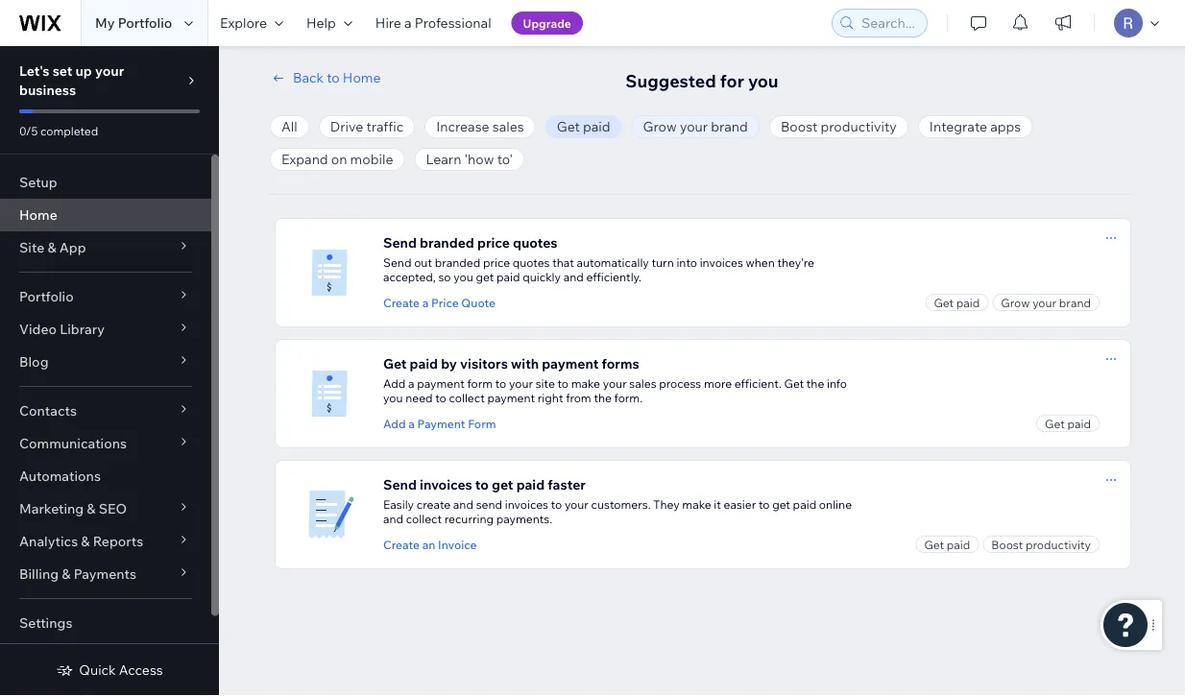 Task type: describe. For each thing, give the bounding box(es) containing it.
portfolio button
[[0, 281, 211, 313]]

invoices inside send branded price quotes send out branded price quotes that automatically turn into invoices when they're accepted, so you get paid quickly and efficiently.
[[700, 256, 744, 270]]

1 vertical spatial boost
[[992, 538, 1024, 552]]

you inside get paid by visitors with payment forms add a payment form to your site to make your sales process more efficient. get the info you need to collect payment right from the form.
[[383, 391, 403, 406]]

form
[[468, 377, 493, 391]]

reports
[[93, 533, 143, 550]]

1 vertical spatial get
[[492, 477, 514, 493]]

home inside button
[[343, 69, 381, 86]]

& for billing
[[62, 566, 71, 583]]

with
[[511, 356, 539, 372]]

analytics & reports button
[[0, 526, 211, 558]]

when
[[746, 256, 775, 270]]

sales inside get paid by visitors with payment forms add a payment form to your site to make your sales process more efficient. get the info you need to collect payment right from the form.
[[630, 377, 657, 391]]

1 horizontal spatial and
[[453, 498, 474, 512]]

integrate apps
[[930, 118, 1022, 135]]

home link
[[0, 199, 211, 232]]

to right 'easier'
[[759, 498, 770, 512]]

contacts
[[19, 403, 77, 419]]

apps
[[991, 118, 1022, 135]]

0 vertical spatial branded
[[420, 234, 475, 251]]

more
[[704, 377, 732, 391]]

home inside sidebar element
[[19, 207, 57, 223]]

paid inside send invoices to get paid faster easily create and send invoices to your customers. they make it easier to get paid online and collect recurring payments.
[[793, 498, 817, 512]]

to right need
[[436, 391, 447, 406]]

marketing & seo button
[[0, 493, 211, 526]]

blog
[[19, 354, 49, 370]]

make for with
[[571, 377, 601, 391]]

easier
[[724, 498, 757, 512]]

info
[[827, 377, 848, 391]]

analytics & reports
[[19, 533, 143, 550]]

0 horizontal spatial payment
[[417, 377, 465, 391]]

& for site
[[47, 239, 56, 256]]

increase sales
[[436, 118, 524, 135]]

for
[[721, 70, 745, 91]]

create for send invoices to get paid faster
[[383, 538, 420, 552]]

back to home
[[293, 69, 381, 86]]

integrate
[[930, 118, 988, 135]]

and efficiently.
[[564, 270, 642, 284]]

turn
[[652, 256, 674, 270]]

send for send invoices to get paid faster
[[383, 477, 417, 493]]

Search... field
[[856, 10, 922, 37]]

0 vertical spatial boost productivity
[[781, 118, 897, 135]]

get paid by visitors with payment forms add a payment form to your site to make your sales process more efficient. get the info you need to collect payment right from the form.
[[383, 356, 848, 406]]

need
[[406, 391, 433, 406]]

create an invoice
[[383, 538, 477, 552]]

suggested
[[626, 70, 717, 91]]

create an invoice button
[[383, 536, 477, 554]]

increase
[[436, 118, 490, 135]]

1 horizontal spatial portfolio
[[118, 14, 172, 31]]

'how
[[465, 151, 494, 168]]

quickly
[[523, 270, 561, 284]]

create a price quote button
[[383, 294, 496, 311]]

expand
[[282, 151, 328, 168]]

learn 'how to'
[[426, 151, 513, 168]]

settings
[[19, 615, 72, 632]]

up
[[75, 62, 92, 79]]

the
[[807, 377, 825, 391]]

they
[[654, 498, 680, 512]]

add a payment form
[[383, 417, 496, 431]]

your inside send invoices to get paid faster easily create and send invoices to your customers. they make it easier to get paid online and collect recurring payments.
[[565, 498, 589, 512]]

site
[[536, 377, 555, 391]]

recurring payments.
[[445, 512, 553, 527]]

drive
[[330, 118, 364, 135]]

to inside button
[[327, 69, 340, 86]]

& for analytics
[[81, 533, 90, 550]]

site & app
[[19, 239, 86, 256]]

customers.
[[592, 498, 651, 512]]

quick
[[79, 662, 116, 679]]

1 horizontal spatial grow
[[1002, 296, 1031, 310]]

automatically
[[577, 256, 649, 270]]

1 horizontal spatial payment
[[488, 391, 535, 406]]

make for paid faster
[[683, 498, 712, 512]]

all
[[282, 118, 298, 135]]

communications button
[[0, 428, 211, 460]]

help button
[[295, 0, 364, 46]]

let's
[[19, 62, 50, 79]]

a inside get paid by visitors with payment forms add a payment form to your site to make your sales process more efficient. get the info you need to collect payment right from the form.
[[408, 377, 415, 391]]

professional
[[415, 14, 492, 31]]

hire a professional link
[[364, 0, 503, 46]]

quotes
[[513, 256, 550, 270]]

automations
[[19, 468, 101, 485]]

blog button
[[0, 346, 211, 379]]

contacts button
[[0, 395, 211, 428]]

send for send branded price quotes
[[383, 234, 417, 251]]

back
[[293, 69, 324, 86]]

app
[[59, 239, 86, 256]]

0 horizontal spatial productivity
[[821, 118, 897, 135]]

paid inside send branded price quotes send out branded price quotes that automatically turn into invoices when they're accepted, so you get paid quickly and efficiently.
[[497, 270, 520, 284]]

traffic
[[367, 118, 404, 135]]

upgrade button
[[512, 12, 583, 35]]

create for send branded price quotes
[[383, 296, 420, 310]]

set
[[53, 62, 72, 79]]

0/5 completed
[[19, 123, 98, 138]]

paid faster
[[517, 477, 586, 493]]

collect inside send invoices to get paid faster easily create and send invoices to your customers. they make it easier to get paid online and collect recurring payments.
[[406, 512, 442, 527]]

1 horizontal spatial grow your brand
[[1002, 296, 1092, 310]]

learn
[[426, 151, 462, 168]]

online
[[820, 498, 852, 512]]

a for add
[[409, 417, 415, 431]]

they're
[[778, 256, 815, 270]]

the form.
[[594, 391, 643, 406]]

upgrade
[[523, 16, 572, 30]]



Task type: locate. For each thing, give the bounding box(es) containing it.
hire
[[376, 14, 402, 31]]

get up quote
[[476, 270, 494, 284]]

accepted,
[[383, 270, 436, 284]]

automations link
[[0, 460, 211, 493]]

marketing & seo
[[19, 501, 127, 517]]

1 add from the top
[[383, 377, 406, 391]]

analytics
[[19, 533, 78, 550]]

send left out
[[383, 256, 412, 270]]

process
[[659, 377, 702, 391]]

a inside button
[[422, 296, 429, 310]]

make down payment forms
[[571, 377, 601, 391]]

from
[[566, 391, 592, 406]]

0 horizontal spatial portfolio
[[19, 288, 74, 305]]

collect inside get paid by visitors with payment forms add a payment form to your site to make your sales process more efficient. get the info you need to collect payment right from the form.
[[449, 391, 485, 406]]

0 vertical spatial sales
[[493, 118, 524, 135]]

1 horizontal spatial sales
[[630, 377, 657, 391]]

0 vertical spatial boost
[[781, 118, 818, 135]]

send invoices to get paid faster easily create and send invoices to your customers. they make it easier to get paid online and collect recurring payments.
[[383, 477, 852, 527]]

get right 'easier'
[[773, 498, 791, 512]]

quick access
[[79, 662, 163, 679]]

on
[[331, 151, 347, 168]]

& for marketing
[[87, 501, 96, 517]]

create a price quote
[[383, 296, 496, 310]]

2 horizontal spatial you
[[749, 70, 779, 91]]

your inside let's set up your business
[[95, 62, 124, 79]]

1 horizontal spatial productivity
[[1026, 538, 1092, 552]]

send up easily
[[383, 477, 417, 493]]

make inside send invoices to get paid faster easily create and send invoices to your customers. they make it easier to get paid online and collect recurring payments.
[[683, 498, 712, 512]]

branded
[[420, 234, 475, 251], [435, 256, 481, 270]]

price
[[483, 256, 510, 270]]

1 vertical spatial collect
[[406, 512, 442, 527]]

1 horizontal spatial boost productivity
[[992, 538, 1092, 552]]

1 vertical spatial grow your brand
[[1002, 296, 1092, 310]]

1 vertical spatial you
[[454, 270, 474, 284]]

2 create from the top
[[383, 538, 420, 552]]

send
[[383, 234, 417, 251], [383, 256, 412, 270], [383, 477, 417, 493]]

add a payment form button
[[383, 415, 496, 432]]

billing & payments button
[[0, 558, 211, 591]]

a for hire
[[405, 14, 412, 31]]

a down need
[[409, 417, 415, 431]]

&
[[47, 239, 56, 256], [87, 501, 96, 517], [81, 533, 90, 550], [62, 566, 71, 583]]

1 vertical spatial add
[[383, 417, 406, 431]]

1 horizontal spatial you
[[454, 270, 474, 284]]

explore
[[220, 14, 267, 31]]

video
[[19, 321, 57, 338]]

payment
[[418, 417, 466, 431]]

to right "site"
[[558, 377, 569, 391]]

0 vertical spatial grow
[[643, 118, 677, 135]]

0 horizontal spatial boost
[[781, 118, 818, 135]]

add inside button
[[383, 417, 406, 431]]

hire a professional
[[376, 14, 492, 31]]

payment forms
[[542, 356, 640, 372]]

a left price
[[422, 296, 429, 310]]

1 horizontal spatial brand
[[1060, 296, 1092, 310]]

access
[[119, 662, 163, 679]]

billing & payments
[[19, 566, 136, 583]]

quote
[[462, 296, 496, 310]]

1 horizontal spatial make
[[683, 498, 712, 512]]

home down setup
[[19, 207, 57, 223]]

to right "back"
[[327, 69, 340, 86]]

to down paid faster
[[551, 498, 562, 512]]

1 vertical spatial productivity
[[1026, 538, 1092, 552]]

sidebar element
[[0, 46, 219, 697]]

0 horizontal spatial boost productivity
[[781, 118, 897, 135]]

0/5
[[19, 123, 38, 138]]

2 vertical spatial send
[[383, 477, 417, 493]]

to right form on the bottom
[[496, 377, 507, 391]]

add up add a payment form button
[[383, 377, 406, 391]]

1 vertical spatial make
[[683, 498, 712, 512]]

0 vertical spatial invoices
[[700, 256, 744, 270]]

drive traffic
[[330, 118, 404, 135]]

home up drive traffic
[[343, 69, 381, 86]]

1 vertical spatial send
[[383, 256, 412, 270]]

right
[[538, 391, 564, 406]]

you inside send branded price quotes send out branded price quotes that automatically turn into invoices when they're accepted, so you get paid quickly and efficiently.
[[454, 270, 474, 284]]

invoice
[[438, 538, 477, 552]]

& left reports
[[81, 533, 90, 550]]

1 vertical spatial create
[[383, 538, 420, 552]]

get inside send branded price quotes send out branded price quotes that automatically turn into invoices when they're accepted, so you get paid quickly and efficiently.
[[476, 270, 494, 284]]

& right the site
[[47, 239, 56, 256]]

1 vertical spatial boost productivity
[[992, 538, 1092, 552]]

into
[[677, 256, 698, 270]]

1 vertical spatial home
[[19, 207, 57, 223]]

1 vertical spatial invoices
[[420, 477, 472, 493]]

back to home button
[[270, 69, 381, 86]]

0 horizontal spatial brand
[[711, 118, 748, 135]]

paid inside get paid by visitors with payment forms add a payment form to your site to make your sales process more efficient. get the info you need to collect payment right from the form.
[[410, 356, 438, 372]]

portfolio right my at the top left of page
[[118, 14, 172, 31]]

invoices up create
[[420, 477, 472, 493]]

1 vertical spatial branded
[[435, 256, 481, 270]]

you right the for
[[749, 70, 779, 91]]

boost productivity
[[781, 118, 897, 135], [992, 538, 1092, 552]]

you left need
[[383, 391, 403, 406]]

0 vertical spatial send
[[383, 234, 417, 251]]

make
[[571, 377, 601, 391], [683, 498, 712, 512]]

0 horizontal spatial grow your brand
[[643, 118, 748, 135]]

1 vertical spatial grow
[[1002, 296, 1031, 310]]

0 vertical spatial productivity
[[821, 118, 897, 135]]

0 vertical spatial grow your brand
[[643, 118, 748, 135]]

seo
[[99, 501, 127, 517]]

get
[[476, 270, 494, 284], [492, 477, 514, 493], [773, 498, 791, 512]]

create
[[417, 498, 451, 512]]

send up out
[[383, 234, 417, 251]]

0 vertical spatial make
[[571, 377, 601, 391]]

& inside dropdown button
[[81, 533, 90, 550]]

invoices down paid faster
[[505, 498, 549, 512]]

and left create
[[383, 512, 404, 527]]

completed
[[40, 123, 98, 138]]

mobile
[[350, 151, 393, 168]]

out
[[414, 256, 432, 270]]

add inside get paid by visitors with payment forms add a payment form to your site to make your sales process more efficient. get the info you need to collect payment right from the form.
[[383, 377, 406, 391]]

0 horizontal spatial sales
[[493, 118, 524, 135]]

send inside send invoices to get paid faster easily create and send invoices to your customers. they make it easier to get paid online and collect recurring payments.
[[383, 477, 417, 493]]

0 horizontal spatial you
[[383, 391, 403, 406]]

send branded price quotes send out branded price quotes that automatically turn into invoices when they're accepted, so you get paid quickly and efficiently.
[[383, 234, 815, 284]]

help
[[307, 14, 336, 31]]

site
[[19, 239, 44, 256]]

2 add from the top
[[383, 417, 406, 431]]

collect up an at bottom left
[[406, 512, 442, 527]]

sales left process at the right bottom of the page
[[630, 377, 657, 391]]

it
[[714, 498, 722, 512]]

you right so
[[454, 270, 474, 284]]

and
[[453, 498, 474, 512], [383, 512, 404, 527]]

1 send from the top
[[383, 234, 417, 251]]

payment left "site"
[[488, 391, 535, 406]]

make left it
[[683, 498, 712, 512]]

1 horizontal spatial collect
[[449, 391, 485, 406]]

get for price quotes
[[476, 270, 494, 284]]

1 create from the top
[[383, 296, 420, 310]]

efficient.
[[735, 377, 782, 391]]

and left send
[[453, 498, 474, 512]]

2 send from the top
[[383, 256, 412, 270]]

0 horizontal spatial and
[[383, 512, 404, 527]]

expand on mobile
[[282, 151, 393, 168]]

invoices
[[700, 256, 744, 270], [420, 477, 472, 493], [505, 498, 549, 512]]

brand
[[711, 118, 748, 135], [1060, 296, 1092, 310]]

2 vertical spatial invoices
[[505, 498, 549, 512]]

a right hire
[[405, 14, 412, 31]]

sales
[[493, 118, 524, 135], [630, 377, 657, 391]]

invoices right into
[[700, 256, 744, 270]]

paid
[[583, 118, 611, 135], [497, 270, 520, 284], [957, 296, 980, 310], [410, 356, 438, 372], [1068, 417, 1092, 431], [793, 498, 817, 512], [947, 538, 971, 552]]

2 vertical spatial you
[[383, 391, 403, 406]]

by
[[441, 356, 457, 372]]

1 vertical spatial sales
[[630, 377, 657, 391]]

0 vertical spatial portfolio
[[118, 14, 172, 31]]

my portfolio
[[95, 14, 172, 31]]

& right billing
[[62, 566, 71, 583]]

send
[[476, 498, 503, 512]]

create down accepted,
[[383, 296, 420, 310]]

portfolio inside dropdown button
[[19, 288, 74, 305]]

collect up form
[[449, 391, 485, 406]]

communications
[[19, 435, 127, 452]]

2 vertical spatial get
[[773, 498, 791, 512]]

branded right out
[[435, 256, 481, 270]]

0 vertical spatial create
[[383, 296, 420, 310]]

to up send
[[475, 477, 489, 493]]

0 vertical spatial collect
[[449, 391, 485, 406]]

a for create
[[422, 296, 429, 310]]

& inside 'dropdown button'
[[47, 239, 56, 256]]

0 vertical spatial home
[[343, 69, 381, 86]]

get for to
[[773, 498, 791, 512]]

0 vertical spatial get
[[476, 270, 494, 284]]

suggested for you
[[626, 70, 779, 91]]

0 vertical spatial you
[[749, 70, 779, 91]]

get up send
[[492, 477, 514, 493]]

& left seo at the left
[[87, 501, 96, 517]]

add down need
[[383, 417, 406, 431]]

settings link
[[0, 607, 211, 640]]

1 horizontal spatial invoices
[[505, 498, 549, 512]]

a inside button
[[409, 417, 415, 431]]

0 vertical spatial add
[[383, 377, 406, 391]]

0 vertical spatial brand
[[711, 118, 748, 135]]

make inside get paid by visitors with payment forms add a payment form to your site to make your sales process more efficient. get the info you need to collect payment right from the form.
[[571, 377, 601, 391]]

0 horizontal spatial invoices
[[420, 477, 472, 493]]

so
[[439, 270, 451, 284]]

easily
[[383, 498, 414, 512]]

that
[[553, 256, 575, 270]]

3 send from the top
[[383, 477, 417, 493]]

your
[[95, 62, 124, 79], [680, 118, 708, 135], [1033, 296, 1057, 310], [509, 377, 533, 391], [603, 377, 627, 391], [565, 498, 589, 512]]

1 vertical spatial portfolio
[[19, 288, 74, 305]]

branded up out
[[420, 234, 475, 251]]

library
[[60, 321, 105, 338]]

home
[[343, 69, 381, 86], [19, 207, 57, 223]]

0 horizontal spatial make
[[571, 377, 601, 391]]

0 horizontal spatial collect
[[406, 512, 442, 527]]

1 horizontal spatial home
[[343, 69, 381, 86]]

quick access button
[[56, 662, 163, 679]]

payments
[[74, 566, 136, 583]]

sales up to'
[[493, 118, 524, 135]]

portfolio up video
[[19, 288, 74, 305]]

0 horizontal spatial home
[[19, 207, 57, 223]]

1 vertical spatial brand
[[1060, 296, 1092, 310]]

a up add a payment form button
[[408, 377, 415, 391]]

0 horizontal spatial grow
[[643, 118, 677, 135]]

create left an at bottom left
[[383, 538, 420, 552]]

get
[[557, 118, 580, 135], [934, 296, 954, 310], [383, 356, 407, 372], [785, 377, 804, 391], [1046, 417, 1065, 431], [925, 538, 945, 552]]

2 horizontal spatial invoices
[[700, 256, 744, 270]]

video library
[[19, 321, 105, 338]]

collect
[[449, 391, 485, 406], [406, 512, 442, 527]]

payment down by
[[417, 377, 465, 391]]

1 horizontal spatial boost
[[992, 538, 1024, 552]]



Task type: vqa. For each thing, say whether or not it's contained in the screenshot.
Communications
yes



